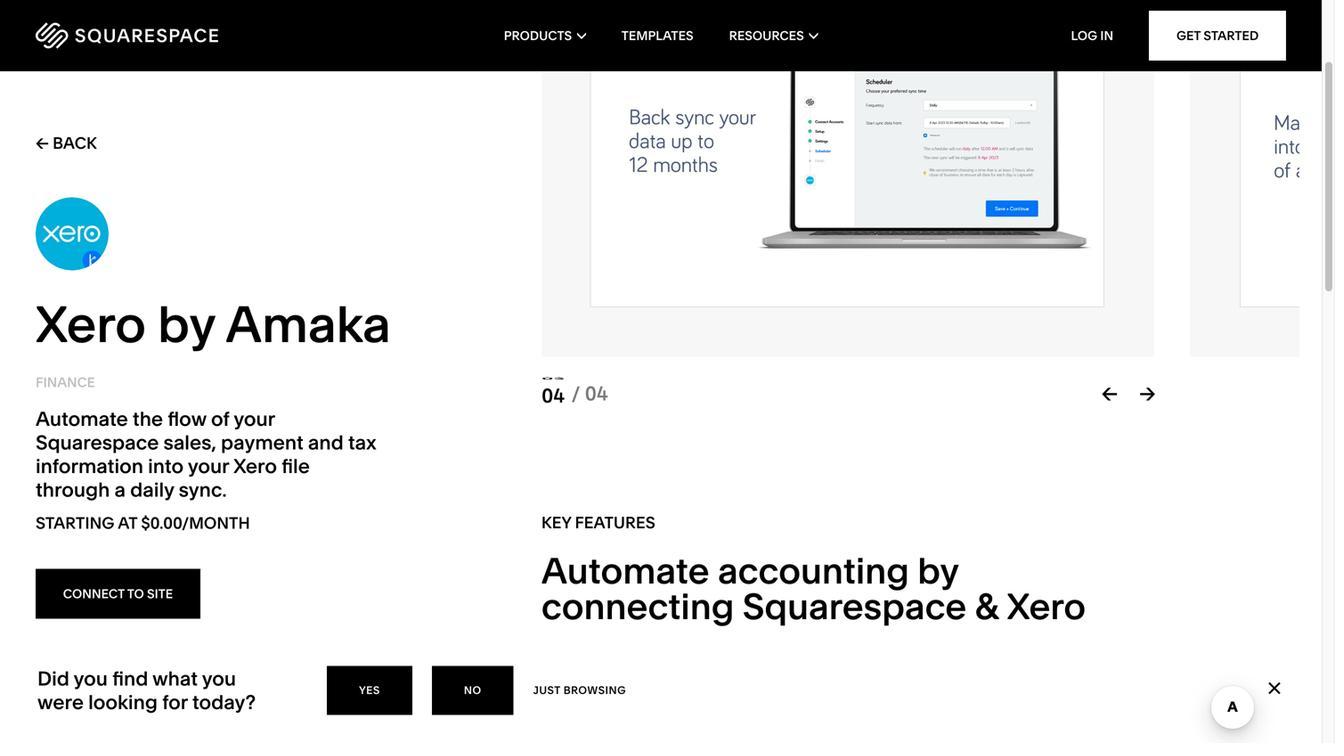 Task type: vqa. For each thing, say whether or not it's contained in the screenshot.
AND
yes



Task type: describe. For each thing, give the bounding box(es) containing it.
log             in
[[1072, 28, 1114, 43]]

to
[[127, 586, 144, 601]]

0 horizontal spatial by
[[158, 294, 215, 355]]

1 extension example image from the left
[[590, 0, 1105, 308]]

log
[[1072, 28, 1098, 43]]

looking
[[88, 690, 158, 714]]

through
[[36, 477, 110, 502]]

log             in link
[[1072, 28, 1114, 43]]

squarespace logo link
[[36, 22, 286, 49]]

sync,
[[821, 641, 909, 684]]

back
[[53, 133, 97, 153]]

started
[[1204, 28, 1259, 43]]

up-
[[712, 676, 770, 720]]

products button
[[504, 0, 586, 71]]

← button
[[1102, 381, 1118, 405]]

key
[[542, 513, 571, 532]]

automate for automate accounting by connecting squarespace & xero
[[542, 549, 710, 593]]

features
[[575, 513, 656, 532]]

daily inside 'automate the flow of your squarespace sales, payment and tax information into your xero file through a daily sync.'
[[130, 477, 174, 502]]

your for scheduled daily sync, keeping your xero up-to-date
[[542, 676, 617, 720]]

find
[[112, 667, 148, 691]]

tax
[[348, 430, 377, 454]]

did
[[37, 667, 69, 691]]

get started
[[1177, 28, 1259, 43]]

logo image
[[36, 197, 109, 271]]

scheduled daily sync, keeping your xero up-to-date
[[542, 641, 1055, 720]]

in
[[1101, 28, 1114, 43]]

← for ←
[[1102, 381, 1118, 405]]

/
[[572, 381, 580, 405]]

templates
[[622, 28, 694, 43]]

2 extension example image from the left
[[1240, 0, 1336, 308]]

the
[[133, 407, 163, 431]]

get
[[1177, 28, 1201, 43]]

xero inside 'automate the flow of your squarespace sales, payment and tax information into your xero file through a daily sync.'
[[234, 454, 277, 478]]

sales,
[[164, 430, 216, 454]]

payment
[[221, 430, 304, 454]]

just browsing
[[533, 684, 627, 697]]

information
[[36, 454, 143, 478]]

sync.
[[179, 477, 227, 502]]

automate accounting by connecting squarespace & xero
[[542, 549, 1086, 628]]

→
[[1140, 381, 1156, 405]]

1 vertical spatial your
[[188, 454, 229, 478]]

a
[[115, 477, 126, 502]]

of
[[211, 407, 230, 431]]

1 you from the left
[[74, 667, 108, 691]]

&
[[976, 585, 999, 628]]

key features
[[542, 513, 656, 532]]

yes
[[359, 684, 380, 697]]

get started link
[[1150, 11, 1287, 61]]

your for automate the flow of your squarespace sales, payment and tax information into your xero file through a daily sync.
[[234, 407, 275, 431]]

squarespace inside automate accounting by connecting squarespace & xero
[[743, 585, 967, 628]]

and
[[308, 430, 344, 454]]

xero inside automate accounting by connecting squarespace & xero
[[1008, 585, 1086, 628]]



Task type: locate. For each thing, give the bounding box(es) containing it.
products
[[504, 28, 572, 43]]

2 vertical spatial your
[[542, 676, 617, 720]]

0 horizontal spatial ←
[[36, 133, 49, 153]]

yes button
[[327, 666, 412, 715]]

← for ← back
[[36, 133, 49, 153]]

automate inside 'automate the flow of your squarespace sales, payment and tax information into your xero file through a daily sync.'
[[36, 407, 128, 431]]

1 horizontal spatial by
[[918, 549, 959, 593]]

connecting
[[542, 585, 735, 628]]

0 horizontal spatial squarespace
[[36, 430, 159, 454]]

were
[[37, 690, 84, 714]]

date
[[818, 676, 895, 720]]

just
[[533, 684, 561, 697]]

daily
[[130, 477, 174, 502], [733, 641, 813, 684]]

1 vertical spatial squarespace
[[743, 585, 967, 628]]

04 right /
[[585, 381, 608, 405]]

xero right &
[[1008, 585, 1086, 628]]

automate the flow of your squarespace sales, payment and tax information into your xero file through a daily sync.
[[36, 407, 377, 502]]

1 horizontal spatial squarespace
[[743, 585, 967, 628]]

by
[[158, 294, 215, 355], [918, 549, 959, 593]]

xero by amaka
[[36, 294, 391, 355]]

1 vertical spatial daily
[[733, 641, 813, 684]]

your
[[234, 407, 275, 431], [188, 454, 229, 478], [542, 676, 617, 720]]

0 vertical spatial by
[[158, 294, 215, 355]]

resources button
[[729, 0, 818, 71]]

squarespace logo image
[[36, 22, 218, 49]]

automate down finance
[[36, 407, 128, 431]]

1 horizontal spatial automate
[[542, 549, 710, 593]]

accounting
[[718, 549, 910, 593]]

daily down automate accounting by connecting squarespace & xero
[[733, 641, 813, 684]]

scheduled
[[542, 641, 724, 684]]

daily inside the 'scheduled daily sync, keeping your xero up-to-date'
[[733, 641, 813, 684]]

1 vertical spatial automate
[[542, 549, 710, 593]]

finance
[[36, 374, 95, 391]]

automate for automate the flow of your squarespace sales, payment and tax information into your xero file through a daily sync.
[[36, 407, 128, 431]]

1 horizontal spatial 04
[[585, 381, 608, 405]]

automate
[[36, 407, 128, 431], [542, 549, 710, 593]]

1 horizontal spatial your
[[234, 407, 275, 431]]

extension example image
[[590, 0, 1105, 308], [1240, 0, 1336, 308]]

2 you from the left
[[202, 667, 236, 691]]

squarespace inside 'automate the flow of your squarespace sales, payment and tax information into your xero file through a daily sync.'
[[36, 430, 159, 454]]

xero left up-
[[625, 676, 704, 720]]

squarespace up a
[[36, 430, 159, 454]]

0 horizontal spatial daily
[[130, 477, 174, 502]]

starting
[[36, 513, 115, 533]]

xero inside the 'scheduled daily sync, keeping your xero up-to-date'
[[625, 676, 704, 720]]

←
[[36, 133, 49, 153], [1102, 381, 1118, 405]]

1 horizontal spatial you
[[202, 667, 236, 691]]

squarespace up sync, at the right of page
[[743, 585, 967, 628]]

squarespace
[[36, 430, 159, 454], [743, 585, 967, 628]]

← back
[[36, 133, 97, 153]]

what
[[152, 667, 198, 691]]

no button
[[432, 666, 514, 715]]

xero up finance
[[36, 294, 146, 355]]

1 vertical spatial by
[[918, 549, 959, 593]]

1 horizontal spatial ←
[[1102, 381, 1118, 405]]

amaka
[[226, 294, 391, 355]]

0 vertical spatial daily
[[130, 477, 174, 502]]

xero left file
[[234, 454, 277, 478]]

to-
[[770, 676, 818, 720]]

0 horizontal spatial you
[[74, 667, 108, 691]]

0 vertical spatial your
[[234, 407, 275, 431]]

site
[[147, 586, 173, 601]]

2 horizontal spatial your
[[542, 676, 617, 720]]

04
[[585, 381, 608, 405], [542, 382, 565, 406]]

1 horizontal spatial extension example image
[[1240, 0, 1336, 308]]

← left →
[[1102, 381, 1118, 405]]

0 vertical spatial automate
[[36, 407, 128, 431]]

no
[[464, 684, 482, 697]]

starting at $0.00/month
[[36, 513, 250, 533]]

03
[[542, 378, 565, 379]]

templates link
[[622, 0, 694, 71]]

browsing
[[564, 684, 627, 697]]

0 horizontal spatial your
[[188, 454, 229, 478]]

connect to site link
[[36, 569, 201, 619]]

0 horizontal spatial automate
[[36, 407, 128, 431]]

your inside the 'scheduled daily sync, keeping your xero up-to-date'
[[542, 676, 617, 720]]

file
[[282, 454, 310, 478]]

resources
[[729, 28, 804, 43]]

automate down the features in the bottom left of the page
[[542, 549, 710, 593]]

did you find what you were looking for today?
[[37, 667, 256, 714]]

flow
[[168, 407, 207, 431]]

1 vertical spatial ←
[[1102, 381, 1118, 405]]

connect to site
[[63, 586, 173, 601]]

0 horizontal spatial extension example image
[[590, 0, 1105, 308]]

0 vertical spatial ←
[[36, 133, 49, 153]]

automate inside automate accounting by connecting squarespace & xero
[[542, 549, 710, 593]]

keeping
[[917, 641, 1055, 684]]

1 horizontal spatial daily
[[733, 641, 813, 684]]

by inside automate accounting by connecting squarespace & xero
[[918, 549, 959, 593]]

connect
[[63, 586, 125, 601]]

$0.00/month
[[141, 513, 250, 533]]

← left back
[[36, 133, 49, 153]]

you right 'did'
[[74, 667, 108, 691]]

→ button
[[1140, 381, 1156, 405]]

0 vertical spatial squarespace
[[36, 430, 159, 454]]

04 down 03
[[542, 382, 565, 406]]

at
[[118, 513, 137, 533]]

daily right a
[[130, 477, 174, 502]]

you
[[74, 667, 108, 691], [202, 667, 236, 691]]

today?
[[192, 690, 256, 714]]

for
[[162, 690, 188, 714]]

xero
[[36, 294, 146, 355], [234, 454, 277, 478], [1008, 585, 1086, 628], [625, 676, 704, 720]]

into
[[148, 454, 184, 478]]

you right what on the bottom of page
[[202, 667, 236, 691]]

03 04 / 04
[[542, 378, 608, 406]]

just browsing link
[[533, 681, 627, 700]]

0 horizontal spatial 04
[[542, 382, 565, 406]]



